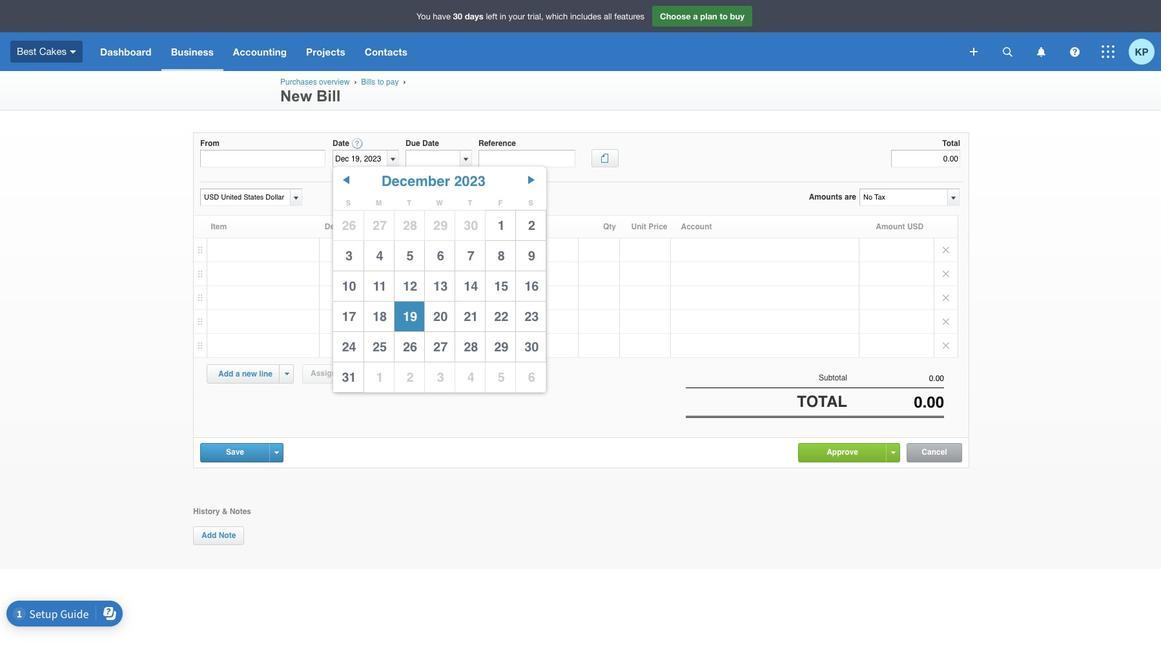 Task type: describe. For each thing, give the bounding box(es) containing it.
11 link
[[364, 271, 394, 301]]

save link
[[201, 444, 269, 461]]

amounts are
[[809, 193, 857, 202]]

3 delete line item image from the top
[[935, 286, 958, 309]]

8
[[498, 249, 505, 264]]

in
[[500, 12, 506, 21]]

12 link
[[394, 271, 424, 301]]

0 horizontal spatial 30 link
[[455, 211, 485, 240]]

dashboard
[[100, 46, 152, 57]]

6 for the rightmost 6 link
[[528, 370, 536, 385]]

choose
[[660, 11, 691, 21]]

2 vertical spatial to
[[376, 369, 384, 378]]

1 horizontal spatial 30 link
[[516, 332, 546, 362]]

dashboard link
[[90, 32, 161, 71]]

trial,
[[528, 12, 544, 21]]

1 horizontal spatial 4 link
[[455, 363, 485, 392]]

customer
[[392, 369, 427, 378]]

14 link
[[455, 271, 485, 301]]

projects button
[[297, 32, 355, 71]]

unit price
[[631, 222, 668, 231]]

16 link
[[516, 271, 546, 301]]

0 vertical spatial to
[[720, 11, 728, 21]]

15
[[494, 279, 509, 294]]

1 vertical spatial 1 link
[[364, 363, 394, 392]]

1 vertical spatial 30
[[464, 218, 478, 233]]

cancel
[[922, 447, 948, 456]]

1 horizontal spatial 3
[[437, 370, 444, 385]]

projects
[[306, 46, 345, 57]]

2 › from the left
[[403, 78, 406, 86]]

due
[[406, 139, 420, 148]]

8 link
[[486, 241, 515, 271]]

26 for right 26 'link'
[[403, 340, 417, 355]]

add a new line link
[[211, 365, 280, 383]]

business button
[[161, 32, 223, 71]]

your
[[509, 12, 525, 21]]

0 vertical spatial 6 link
[[425, 241, 455, 271]]

december 2023 button
[[380, 173, 486, 189]]

0 horizontal spatial 27 link
[[364, 211, 394, 240]]

description
[[325, 222, 367, 231]]

0 vertical spatial 26 link
[[333, 211, 363, 240]]

6 for the topmost 6 link
[[437, 249, 444, 264]]

contacts button
[[355, 32, 417, 71]]

1 delete line item image from the top
[[935, 310, 958, 333]]

contacts
[[365, 46, 408, 57]]

22
[[494, 310, 509, 324]]

1 horizontal spatial 3 link
[[425, 363, 455, 392]]

26 for topmost 26 'link'
[[342, 218, 356, 233]]

1 for topmost 1 link
[[498, 218, 505, 233]]

save
[[226, 447, 244, 456]]

1 horizontal spatial 29 link
[[486, 332, 515, 362]]

31 link
[[333, 363, 363, 392]]

pay
[[386, 78, 399, 87]]

you have 30 days left in your trial, which includes all features
[[417, 11, 645, 21]]

4 for left 4 link
[[376, 249, 384, 264]]

amounts
[[809, 193, 843, 202]]

cancel button
[[908, 444, 962, 462]]

9 link
[[516, 241, 546, 271]]

10 link
[[333, 271, 363, 301]]

accounting button
[[223, 32, 297, 71]]

1 horizontal spatial 26 link
[[394, 332, 424, 362]]

18 link
[[364, 302, 394, 332]]

14
[[464, 279, 478, 294]]

21 link
[[455, 302, 485, 332]]

25
[[373, 340, 387, 355]]

qty
[[603, 222, 616, 231]]

2023
[[454, 173, 486, 189]]

new
[[242, 370, 257, 379]]

2 s from the left
[[529, 199, 533, 207]]

due date
[[406, 139, 439, 148]]

svg image
[[70, 50, 76, 53]]

2 delete line item image from the top
[[935, 262, 958, 286]]

add note
[[202, 531, 236, 540]]

13 link
[[425, 271, 455, 301]]

plan
[[701, 11, 718, 21]]

to inside purchases overview › bills to pay › new bill
[[378, 78, 384, 87]]

you
[[417, 12, 431, 21]]

1 delete line item image from the top
[[935, 238, 958, 262]]

from
[[200, 139, 220, 148]]

2 vertical spatial 30
[[525, 340, 539, 355]]

0 horizontal spatial 5
[[407, 249, 414, 264]]

purchases overview link
[[280, 78, 350, 87]]

assign expenses to a customer or project
[[311, 369, 465, 378]]

0 vertical spatial 1 link
[[486, 211, 515, 240]]

assign expenses to a customer or project link
[[302, 364, 473, 384]]

days
[[465, 11, 484, 21]]

1 vertical spatial 29
[[494, 340, 509, 355]]

features
[[615, 12, 645, 21]]

Reference text field
[[479, 150, 576, 167]]

1 vertical spatial 28 link
[[455, 332, 485, 362]]

more approve options... image
[[891, 451, 896, 454]]

or
[[429, 369, 437, 378]]

1 vertical spatial 5
[[498, 370, 505, 385]]

bills
[[361, 78, 376, 87]]

1 for the bottom 1 link
[[376, 370, 384, 385]]

23
[[525, 310, 539, 324]]

0 vertical spatial 3
[[346, 249, 353, 264]]

1 date from the left
[[333, 139, 350, 148]]

1 horizontal spatial 2
[[528, 218, 536, 233]]

19
[[403, 310, 417, 324]]

1 vertical spatial 2
[[407, 370, 414, 385]]

1 t from the left
[[407, 199, 412, 207]]

line
[[259, 370, 273, 379]]

overview
[[319, 78, 350, 87]]

add note link
[[193, 526, 244, 545]]

business
[[171, 46, 214, 57]]

1 vertical spatial 5 link
[[486, 363, 515, 392]]

expenses
[[339, 369, 374, 378]]

assign
[[311, 369, 337, 378]]

choose a plan to buy
[[660, 11, 745, 21]]



Task type: vqa. For each thing, say whether or not it's contained in the screenshot.
the topmost 27
yes



Task type: locate. For each thing, give the bounding box(es) containing it.
1 vertical spatial 4 link
[[455, 363, 485, 392]]

30 up 7 link
[[464, 218, 478, 233]]

0 vertical spatial 27
[[373, 218, 387, 233]]

0 horizontal spatial 27
[[373, 218, 387, 233]]

more add line options... image
[[285, 373, 289, 375]]

history
[[193, 507, 220, 516]]

1 vertical spatial add
[[202, 531, 217, 540]]

29 link down 22
[[486, 332, 515, 362]]

27 up or at bottom
[[434, 340, 448, 355]]

1 vertical spatial 6 link
[[516, 363, 546, 392]]

bills to pay link
[[361, 78, 399, 87]]

1 horizontal spatial 26
[[403, 340, 417, 355]]

0 horizontal spatial 29
[[434, 218, 448, 233]]

15 link
[[486, 271, 515, 301]]

29 down 22
[[494, 340, 509, 355]]

5 link
[[394, 241, 424, 271], [486, 363, 515, 392]]

amount
[[876, 222, 905, 231]]

16
[[525, 279, 539, 294]]

add for add note
[[202, 531, 217, 540]]

kp
[[1135, 46, 1149, 57]]

18
[[373, 310, 387, 324]]

1 horizontal spatial add
[[218, 370, 233, 379]]

0 vertical spatial add
[[218, 370, 233, 379]]

4 link
[[364, 241, 394, 271], [455, 363, 485, 392]]

2 horizontal spatial a
[[693, 11, 698, 21]]

add
[[218, 370, 233, 379], [202, 531, 217, 540]]

29
[[434, 218, 448, 233], [494, 340, 509, 355]]

1 vertical spatial 3
[[437, 370, 444, 385]]

0 vertical spatial 28
[[403, 218, 417, 233]]

26 up customer
[[403, 340, 417, 355]]

1 right "expenses"
[[376, 370, 384, 385]]

project
[[439, 369, 465, 378]]

3 down description
[[346, 249, 353, 264]]

1 vertical spatial delete line item image
[[935, 334, 958, 357]]

a inside assign expenses to a customer or project link
[[386, 369, 390, 378]]

25 link
[[364, 332, 394, 362]]

0 vertical spatial 2
[[528, 218, 536, 233]]

1 horizontal spatial 1 link
[[486, 211, 515, 240]]

0 vertical spatial 29
[[434, 218, 448, 233]]

1 vertical spatial to
[[378, 78, 384, 87]]

2 horizontal spatial 30
[[525, 340, 539, 355]]

29 down w
[[434, 218, 448, 233]]

0 horizontal spatial 28 link
[[394, 211, 424, 240]]

28 link down december
[[394, 211, 424, 240]]

28 down 21 on the top
[[464, 340, 478, 355]]

5 link right project
[[486, 363, 515, 392]]

0 horizontal spatial add
[[202, 531, 217, 540]]

1 vertical spatial 3 link
[[425, 363, 455, 392]]

0 vertical spatial 6
[[437, 249, 444, 264]]

0 vertical spatial 27 link
[[364, 211, 394, 240]]

0 vertical spatial 3 link
[[333, 241, 363, 271]]

note
[[219, 531, 236, 540]]

0 vertical spatial 5
[[407, 249, 414, 264]]

0 vertical spatial 29 link
[[425, 211, 455, 240]]

28 for the bottom the 28 link
[[464, 340, 478, 355]]

0 vertical spatial delete line item image
[[935, 310, 958, 333]]

7 link
[[455, 241, 485, 271]]

banner containing kp
[[0, 0, 1162, 71]]

delete line item image
[[935, 310, 958, 333], [935, 334, 958, 357]]

best cakes
[[17, 46, 67, 57]]

29 link down w
[[425, 211, 455, 240]]

26 up '10' link in the top left of the page
[[342, 218, 356, 233]]

30 link down 23
[[516, 332, 546, 362]]

0 horizontal spatial 2 link
[[394, 363, 424, 392]]

0 vertical spatial delete line item image
[[935, 238, 958, 262]]

1 vertical spatial 26 link
[[394, 332, 424, 362]]

› left bills
[[354, 78, 357, 86]]

banner
[[0, 0, 1162, 71]]

0 horizontal spatial date
[[333, 139, 350, 148]]

0 horizontal spatial 30
[[453, 11, 463, 21]]

4 link right or at bottom
[[455, 363, 485, 392]]

27 link up or at bottom
[[425, 332, 455, 362]]

0 horizontal spatial 3
[[346, 249, 353, 264]]

17 link
[[333, 302, 363, 332]]

10
[[342, 279, 356, 294]]

1 horizontal spatial 29
[[494, 340, 509, 355]]

0 horizontal spatial 4 link
[[364, 241, 394, 271]]

0 horizontal spatial 1
[[376, 370, 384, 385]]

28 link down 21 on the top
[[455, 332, 485, 362]]

4 right project
[[468, 370, 475, 385]]

29 link
[[425, 211, 455, 240], [486, 332, 515, 362]]

1 link down "f"
[[486, 211, 515, 240]]

1 vertical spatial 2 link
[[394, 363, 424, 392]]

6 left 7 link
[[437, 249, 444, 264]]

20
[[434, 310, 448, 324]]

m
[[376, 199, 382, 207]]

1 horizontal spatial t
[[468, 199, 472, 207]]

includes
[[570, 12, 602, 21]]

0 vertical spatial 4 link
[[364, 241, 394, 271]]

1 horizontal spatial 6
[[528, 370, 536, 385]]

26 link up customer
[[394, 332, 424, 362]]

a for to
[[693, 11, 698, 21]]

28
[[403, 218, 417, 233], [464, 340, 478, 355]]

date up date text field
[[333, 139, 350, 148]]

2 link
[[516, 211, 546, 240], [394, 363, 424, 392]]

1 vertical spatial 29 link
[[486, 332, 515, 362]]

0 vertical spatial 2 link
[[516, 211, 546, 240]]

0 horizontal spatial 26
[[342, 218, 356, 233]]

s up description
[[346, 199, 351, 207]]

5 link up 12 link
[[394, 241, 424, 271]]

0 horizontal spatial 5 link
[[394, 241, 424, 271]]

30 right 'have'
[[453, 11, 463, 21]]

31
[[342, 370, 356, 385]]

Date text field
[[333, 151, 387, 167]]

a left customer
[[386, 369, 390, 378]]

7
[[468, 249, 475, 264]]

4 up 11 link
[[376, 249, 384, 264]]

3
[[346, 249, 353, 264], [437, 370, 444, 385]]

13
[[434, 279, 448, 294]]

are
[[845, 193, 857, 202]]

t down december
[[407, 199, 412, 207]]

›
[[354, 78, 357, 86], [403, 78, 406, 86]]

1 horizontal spatial 5
[[498, 370, 505, 385]]

23 link
[[516, 302, 546, 332]]

1 link
[[486, 211, 515, 240], [364, 363, 394, 392]]

a
[[693, 11, 698, 21], [386, 369, 390, 378], [236, 370, 240, 379]]

reference
[[479, 139, 516, 148]]

&
[[222, 507, 228, 516]]

2 link up 9 link
[[516, 211, 546, 240]]

1 vertical spatial 1
[[376, 370, 384, 385]]

0 horizontal spatial t
[[407, 199, 412, 207]]

which
[[546, 12, 568, 21]]

28 for the 28 link to the top
[[403, 218, 417, 233]]

0 horizontal spatial 28
[[403, 218, 417, 233]]

11
[[373, 279, 387, 294]]

19 link
[[394, 302, 424, 332]]

28 link
[[394, 211, 424, 240], [455, 332, 485, 362]]

0 horizontal spatial 1 link
[[364, 363, 394, 392]]

a left new
[[236, 370, 240, 379]]

26 link up '10' link in the top left of the page
[[333, 211, 363, 240]]

add left note
[[202, 531, 217, 540]]

1 down "f"
[[498, 218, 505, 233]]

0 horizontal spatial ›
[[354, 78, 357, 86]]

best
[[17, 46, 37, 57]]

27
[[373, 218, 387, 233], [434, 340, 448, 355]]

t down the 2023
[[468, 199, 472, 207]]

27 down m
[[373, 218, 387, 233]]

0 horizontal spatial 6
[[437, 249, 444, 264]]

None text field
[[848, 374, 945, 383], [848, 394, 945, 412], [848, 374, 945, 383], [848, 394, 945, 412]]

2 delete line item image from the top
[[935, 334, 958, 357]]

svg image
[[1102, 45, 1115, 58], [1003, 47, 1013, 57], [1037, 47, 1046, 57], [1070, 47, 1080, 57], [970, 48, 978, 56]]

2 t from the left
[[468, 199, 472, 207]]

9
[[528, 249, 536, 264]]

a for line
[[236, 370, 240, 379]]

6
[[437, 249, 444, 264], [528, 370, 536, 385]]

None text field
[[200, 150, 326, 167], [201, 189, 288, 205], [861, 189, 947, 205], [200, 150, 326, 167], [201, 189, 288, 205], [861, 189, 947, 205]]

add left new
[[218, 370, 233, 379]]

17
[[342, 310, 356, 324]]

6 link down 23
[[516, 363, 546, 392]]

delete line item image
[[935, 238, 958, 262], [935, 262, 958, 286], [935, 286, 958, 309]]

Due Date text field
[[406, 151, 460, 167]]

1 s from the left
[[346, 199, 351, 207]]

new
[[280, 87, 312, 105]]

6 link
[[425, 241, 455, 271], [516, 363, 546, 392]]

1 vertical spatial 28
[[464, 340, 478, 355]]

december 2023
[[382, 173, 486, 189]]

0 horizontal spatial 29 link
[[425, 211, 455, 240]]

30 down 23
[[525, 340, 539, 355]]

0 vertical spatial 4
[[376, 249, 384, 264]]

account
[[681, 222, 712, 231]]

0 vertical spatial 26
[[342, 218, 356, 233]]

24 link
[[333, 332, 363, 362]]

5 up 12 link
[[407, 249, 414, 264]]

1 horizontal spatial 5 link
[[486, 363, 515, 392]]

1 vertical spatial 27
[[434, 340, 448, 355]]

1 vertical spatial 30 link
[[516, 332, 546, 362]]

30
[[453, 11, 463, 21], [464, 218, 478, 233], [525, 340, 539, 355]]

2 left or at bottom
[[407, 370, 414, 385]]

f
[[498, 199, 503, 207]]

2 date from the left
[[423, 139, 439, 148]]

30 link up 7 link
[[455, 211, 485, 240]]

1 horizontal spatial 6 link
[[516, 363, 546, 392]]

date
[[333, 139, 350, 148], [423, 139, 439, 148]]

5 right project
[[498, 370, 505, 385]]

0 horizontal spatial 6 link
[[425, 241, 455, 271]]

approve link
[[799, 444, 886, 461]]

0 horizontal spatial 2
[[407, 370, 414, 385]]

date up due date text field
[[423, 139, 439, 148]]

1 › from the left
[[354, 78, 357, 86]]

1 horizontal spatial 27 link
[[425, 332, 455, 362]]

2 link left or at bottom
[[394, 363, 424, 392]]

december
[[382, 173, 450, 189]]

1 horizontal spatial 28 link
[[455, 332, 485, 362]]

more save options... image
[[274, 451, 279, 454]]

4 for right 4 link
[[468, 370, 475, 385]]

0 vertical spatial 30 link
[[455, 211, 485, 240]]

1 horizontal spatial 2 link
[[516, 211, 546, 240]]

22 link
[[486, 302, 515, 332]]

2 up 9 link
[[528, 218, 536, 233]]

20 link
[[425, 302, 455, 332]]

history & notes
[[193, 507, 251, 516]]

0 horizontal spatial 3 link
[[333, 241, 363, 271]]

amount usd
[[876, 222, 924, 231]]

1 horizontal spatial 4
[[468, 370, 475, 385]]

have
[[433, 12, 451, 21]]

28 down december
[[403, 218, 417, 233]]

to left buy
[[720, 11, 728, 21]]

6 link up 13 "link"
[[425, 241, 455, 271]]

best cakes button
[[0, 32, 90, 71]]

1 vertical spatial 26
[[403, 340, 417, 355]]

a left plan
[[693, 11, 698, 21]]

0 vertical spatial 28 link
[[394, 211, 424, 240]]

1 vertical spatial 27 link
[[425, 332, 455, 362]]

6 down 23
[[528, 370, 536, 385]]

1
[[498, 218, 505, 233], [376, 370, 384, 385]]

27 link
[[364, 211, 394, 240], [425, 332, 455, 362]]

item
[[211, 222, 227, 231]]

subtotal
[[819, 373, 848, 382]]

s right "f"
[[529, 199, 533, 207]]

purchases overview › bills to pay › new bill
[[280, 78, 408, 105]]

3 link
[[333, 241, 363, 271], [425, 363, 455, 392]]

› right pay
[[403, 78, 406, 86]]

21
[[464, 310, 478, 324]]

add for add a new line
[[218, 370, 233, 379]]

total
[[797, 393, 848, 411]]

approve
[[827, 447, 858, 456]]

0 vertical spatial 30
[[453, 11, 463, 21]]

0 horizontal spatial 4
[[376, 249, 384, 264]]

1 horizontal spatial s
[[529, 199, 533, 207]]

1 horizontal spatial 1
[[498, 218, 505, 233]]

a inside add a new line link
[[236, 370, 240, 379]]

to right "expenses"
[[376, 369, 384, 378]]

add a new line
[[218, 370, 273, 379]]

3 right or at bottom
[[437, 370, 444, 385]]

1 horizontal spatial date
[[423, 139, 439, 148]]

accounting
[[233, 46, 287, 57]]

to left pay
[[378, 78, 384, 87]]

left
[[486, 12, 498, 21]]

0 horizontal spatial 26 link
[[333, 211, 363, 240]]

27 link down m
[[364, 211, 394, 240]]

1 horizontal spatial 27
[[434, 340, 448, 355]]

1 vertical spatial 6
[[528, 370, 536, 385]]

1 link right 31
[[364, 363, 394, 392]]

kp button
[[1129, 32, 1162, 71]]

total
[[943, 139, 961, 148]]

cakes
[[39, 46, 67, 57]]

Total text field
[[892, 150, 961, 167]]

4 link up 11 link
[[364, 241, 394, 271]]

1 horizontal spatial ›
[[403, 78, 406, 86]]



